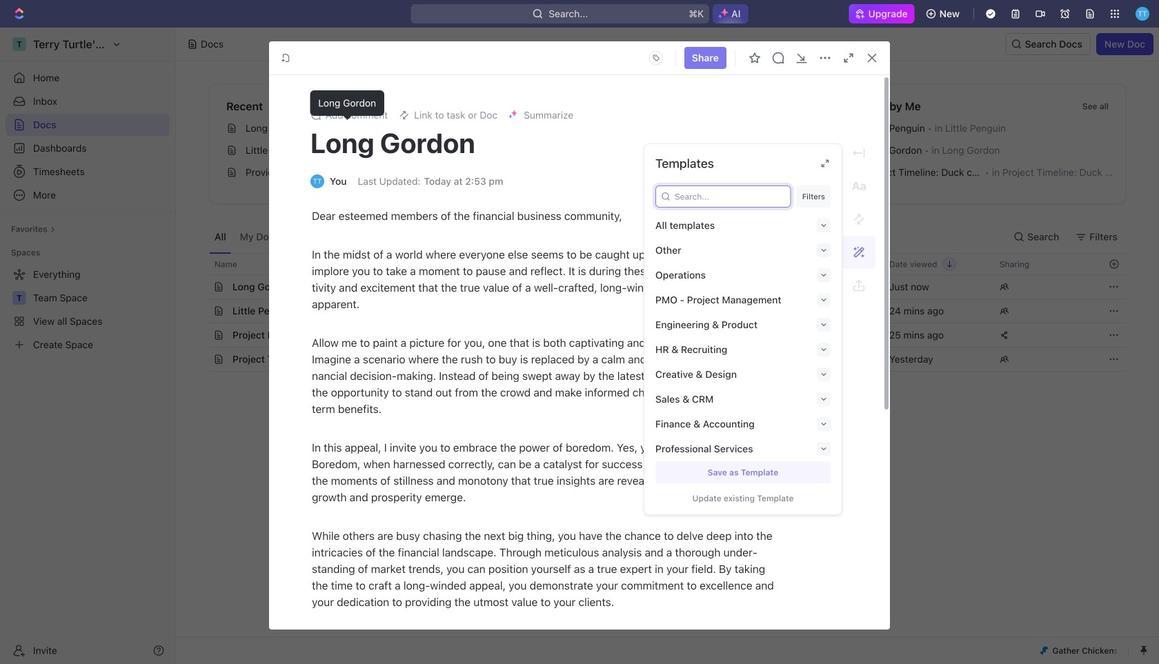 Task type: vqa. For each thing, say whether or not it's contained in the screenshot.
add corresponding to Add Task
no



Task type: describe. For each thing, give the bounding box(es) containing it.
cell for 3rd row from the bottom of the page
[[194, 300, 209, 323]]

drumstick bite image
[[1041, 647, 1049, 656]]

cell for 2nd row from the top
[[194, 275, 209, 299]]

Search... text field
[[663, 186, 787, 207]]

5 row from the top
[[194, 347, 1127, 372]]

2 row from the top
[[194, 275, 1127, 300]]



Task type: locate. For each thing, give the bounding box(es) containing it.
sidebar navigation
[[0, 28, 176, 665]]

cell for 5th row from the top
[[194, 348, 209, 371]]

table
[[194, 253, 1127, 372]]

tab list
[[209, 221, 551, 253]]

tree inside sidebar navigation
[[6, 264, 170, 356]]

4 row from the top
[[194, 323, 1127, 348]]

cell
[[194, 275, 209, 299], [194, 300, 209, 323], [771, 300, 882, 323], [194, 324, 209, 347], [194, 348, 209, 371], [771, 348, 882, 371]]

dropdown menu image
[[645, 47, 668, 69]]

tree
[[6, 264, 170, 356]]

cell for second row from the bottom of the page
[[194, 324, 209, 347]]

row
[[194, 253, 1127, 275], [194, 275, 1127, 300], [194, 299, 1127, 324], [194, 323, 1127, 348], [194, 347, 1127, 372]]

3 row from the top
[[194, 299, 1127, 324]]

1 row from the top
[[194, 253, 1127, 275]]

column header
[[194, 253, 209, 275]]



